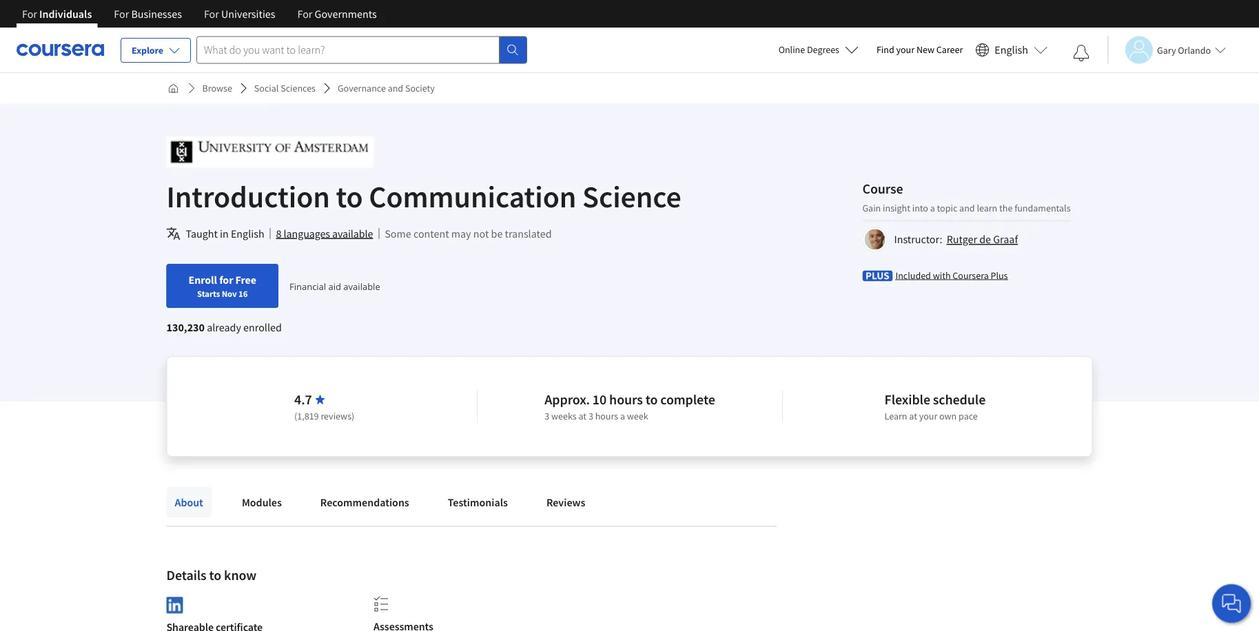 Task type: vqa. For each thing, say whether or not it's contained in the screenshot.
Gary Orlando Popup Button
yes



Task type: locate. For each thing, give the bounding box(es) containing it.
a inside course gain insight into a topic and learn the fundamentals
[[930, 202, 935, 214]]

social sciences link
[[249, 76, 321, 101]]

None search field
[[196, 36, 527, 64]]

online
[[779, 43, 805, 56]]

coursera plus image
[[863, 271, 893, 282]]

at
[[579, 410, 587, 423], [909, 410, 917, 423]]

learn
[[885, 410, 908, 423]]

modules link
[[234, 487, 290, 518]]

coursera
[[953, 269, 989, 282]]

2 at from the left
[[909, 410, 917, 423]]

at right the weeks
[[579, 410, 587, 423]]

your
[[897, 43, 915, 56], [919, 410, 938, 423]]

orlando
[[1178, 44, 1211, 56]]

1 vertical spatial available
[[344, 280, 380, 292]]

0 horizontal spatial at
[[579, 410, 587, 423]]

available right aid
[[344, 280, 380, 292]]

for
[[22, 7, 37, 21], [114, 7, 129, 21], [204, 7, 219, 21], [297, 7, 313, 21]]

hours
[[609, 391, 643, 408], [595, 410, 618, 423]]

governance and society
[[338, 82, 435, 94]]

your inside flexible schedule learn at your own pace
[[919, 410, 938, 423]]

browse link
[[197, 76, 238, 101]]

0 horizontal spatial a
[[620, 410, 625, 423]]

to up the week
[[646, 391, 658, 408]]

for for individuals
[[22, 7, 37, 21]]

0 horizontal spatial english
[[231, 227, 264, 241]]

english
[[995, 43, 1029, 57], [231, 227, 264, 241]]

graaf
[[994, 233, 1018, 246]]

weeks
[[551, 410, 577, 423]]

financial aid available button
[[289, 280, 380, 292]]

universities
[[221, 7, 275, 21]]

2 horizontal spatial to
[[646, 391, 658, 408]]

1 vertical spatial a
[[620, 410, 625, 423]]

8 languages available
[[276, 227, 373, 241]]

recommendations
[[320, 496, 409, 509]]

0 vertical spatial a
[[930, 202, 935, 214]]

starts
[[197, 288, 220, 299]]

1 horizontal spatial your
[[919, 410, 938, 423]]

1 horizontal spatial english
[[995, 43, 1029, 57]]

1 horizontal spatial 3
[[589, 410, 593, 423]]

some content may not be translated
[[385, 227, 552, 241]]

approx.
[[545, 391, 590, 408]]

1 vertical spatial to
[[646, 391, 658, 408]]

gary
[[1157, 44, 1176, 56]]

week
[[627, 410, 648, 423]]

hours up the week
[[609, 391, 643, 408]]

for left universities
[[204, 7, 219, 21]]

to up 8 languages available button on the left of the page
[[336, 177, 363, 215]]

topic
[[937, 202, 958, 214]]

3 for from the left
[[204, 7, 219, 21]]

0 vertical spatial to
[[336, 177, 363, 215]]

1 3 from the left
[[545, 410, 550, 423]]

your left own
[[919, 410, 938, 423]]

chat with us image
[[1221, 593, 1243, 615]]

testimonials link
[[440, 487, 516, 518]]

your right find
[[897, 43, 915, 56]]

show notifications image
[[1073, 45, 1090, 61]]

explore
[[132, 44, 163, 57]]

financial aid available
[[289, 280, 380, 292]]

1 at from the left
[[579, 410, 587, 423]]

0 vertical spatial english
[[995, 43, 1029, 57]]

1 vertical spatial hours
[[595, 410, 618, 423]]

rutger de  graaf image
[[865, 229, 885, 250]]

at right learn
[[909, 410, 917, 423]]

3
[[545, 410, 550, 423], [589, 410, 593, 423]]

fundamentals
[[1015, 202, 1071, 214]]

and left society
[[388, 82, 403, 94]]

enrolled
[[243, 321, 282, 334]]

a inside approx. 10 hours to complete 3 weeks at 3 hours a week
[[620, 410, 625, 423]]

0 vertical spatial and
[[388, 82, 403, 94]]

1 for from the left
[[22, 7, 37, 21]]

find your new career
[[877, 43, 963, 56]]

browse
[[202, 82, 232, 94]]

content
[[414, 227, 449, 241]]

to left know on the left of the page
[[209, 567, 221, 584]]

0 horizontal spatial 3
[[545, 410, 550, 423]]

1 horizontal spatial to
[[336, 177, 363, 215]]

free
[[235, 273, 256, 287]]

available inside 8 languages available button
[[332, 227, 373, 241]]

enroll
[[189, 273, 217, 287]]

1 horizontal spatial at
[[909, 410, 917, 423]]

4 for from the left
[[297, 7, 313, 21]]

english right 'in'
[[231, 227, 264, 241]]

banner navigation
[[11, 0, 388, 28]]

english right career in the right of the page
[[995, 43, 1029, 57]]

details
[[166, 567, 207, 584]]

introduction
[[166, 177, 330, 215]]

with
[[933, 269, 951, 282]]

a left the week
[[620, 410, 625, 423]]

languages
[[284, 227, 330, 241]]

gain
[[863, 202, 881, 214]]

into
[[913, 202, 929, 214]]

1 horizontal spatial a
[[930, 202, 935, 214]]

available left some
[[332, 227, 373, 241]]

2 for from the left
[[114, 7, 129, 21]]

details to know
[[166, 567, 257, 584]]

some
[[385, 227, 411, 241]]

gary orlando
[[1157, 44, 1211, 56]]

society
[[405, 82, 435, 94]]

translated
[[505, 227, 552, 241]]

(1,819
[[294, 410, 319, 423]]

hours down the "10" at bottom left
[[595, 410, 618, 423]]

1 horizontal spatial and
[[960, 202, 975, 214]]

0 horizontal spatial to
[[209, 567, 221, 584]]

and right topic
[[960, 202, 975, 214]]

0 vertical spatial available
[[332, 227, 373, 241]]

flexible
[[885, 391, 931, 408]]

0 vertical spatial your
[[897, 43, 915, 56]]

a right 'into'
[[930, 202, 935, 214]]

2 vertical spatial to
[[209, 567, 221, 584]]

for for universities
[[204, 7, 219, 21]]

to for communication
[[336, 177, 363, 215]]

social sciences
[[254, 82, 316, 94]]

3 down the "10" at bottom left
[[589, 410, 593, 423]]

included
[[896, 269, 931, 282]]

recommendations link
[[312, 487, 418, 518]]

0 horizontal spatial your
[[897, 43, 915, 56]]

1 vertical spatial and
[[960, 202, 975, 214]]

available
[[332, 227, 373, 241], [344, 280, 380, 292]]

enroll for free starts nov 16
[[189, 273, 256, 299]]

included with coursera plus link
[[896, 269, 1008, 282]]

a
[[930, 202, 935, 214], [620, 410, 625, 423]]

at inside flexible schedule learn at your own pace
[[909, 410, 917, 423]]

for left governments
[[297, 7, 313, 21]]

financial
[[289, 280, 326, 292]]

for left businesses
[[114, 7, 129, 21]]

testimonials
[[448, 496, 508, 509]]

3 left the weeks
[[545, 410, 550, 423]]

to
[[336, 177, 363, 215], [646, 391, 658, 408], [209, 567, 221, 584]]

10
[[593, 391, 607, 408]]

1 vertical spatial your
[[919, 410, 938, 423]]

for left individuals
[[22, 7, 37, 21]]

reviews link
[[538, 487, 594, 518]]



Task type: describe. For each thing, give the bounding box(es) containing it.
aid
[[328, 280, 341, 292]]

about
[[175, 496, 203, 509]]

course gain insight into a topic and learn the fundamentals
[[863, 180, 1071, 214]]

at inside approx. 10 hours to complete 3 weeks at 3 hours a week
[[579, 410, 587, 423]]

to inside approx. 10 hours to complete 3 weeks at 3 hours a week
[[646, 391, 658, 408]]

taught
[[186, 227, 218, 241]]

be
[[491, 227, 503, 241]]

and inside course gain insight into a topic and learn the fundamentals
[[960, 202, 975, 214]]

de
[[980, 233, 991, 246]]

4.7
[[294, 391, 312, 408]]

available for 8 languages available
[[332, 227, 373, 241]]

course
[[863, 180, 903, 197]]

reviews
[[547, 496, 586, 509]]

english button
[[970, 28, 1053, 72]]

1 vertical spatial english
[[231, 227, 264, 241]]

explore button
[[121, 38, 191, 63]]

not
[[473, 227, 489, 241]]

communication
[[369, 177, 577, 215]]

rutger de  graaf link
[[947, 233, 1018, 246]]

home image
[[168, 83, 179, 94]]

know
[[224, 567, 257, 584]]

governance
[[338, 82, 386, 94]]

about link
[[166, 487, 212, 518]]

schedule
[[933, 391, 986, 408]]

coursera image
[[17, 39, 104, 61]]

(1,819 reviews)
[[294, 410, 355, 423]]

for universities
[[204, 7, 275, 21]]

university of amsterdam image
[[166, 136, 373, 168]]

130,230 already enrolled
[[166, 321, 282, 334]]

insight
[[883, 202, 911, 214]]

social
[[254, 82, 279, 94]]

8
[[276, 227, 282, 241]]

for governments
[[297, 7, 377, 21]]

your inside "find your new career" link
[[897, 43, 915, 56]]

pace
[[959, 410, 978, 423]]

science
[[583, 177, 682, 215]]

taught in english
[[186, 227, 264, 241]]

for for businesses
[[114, 7, 129, 21]]

instructor: rutger de  graaf
[[894, 233, 1018, 246]]

online degrees button
[[768, 34, 870, 65]]

career
[[937, 43, 963, 56]]

0 vertical spatial hours
[[609, 391, 643, 408]]

to for know
[[209, 567, 221, 584]]

for businesses
[[114, 7, 182, 21]]

instructor:
[[894, 233, 943, 246]]

may
[[451, 227, 471, 241]]

find
[[877, 43, 895, 56]]

online degrees
[[779, 43, 840, 56]]

english inside button
[[995, 43, 1029, 57]]

for individuals
[[22, 7, 92, 21]]

flexible schedule learn at your own pace
[[885, 391, 986, 423]]

modules
[[242, 496, 282, 509]]

for for governments
[[297, 7, 313, 21]]

the
[[1000, 202, 1013, 214]]

0 horizontal spatial and
[[388, 82, 403, 94]]

in
[[220, 227, 229, 241]]

rutger
[[947, 233, 978, 246]]

130,230
[[166, 321, 205, 334]]

own
[[940, 410, 957, 423]]

approx. 10 hours to complete 3 weeks at 3 hours a week
[[545, 391, 715, 423]]

available for financial aid available
[[344, 280, 380, 292]]

8 languages available button
[[276, 225, 373, 242]]

individuals
[[39, 7, 92, 21]]

degrees
[[807, 43, 840, 56]]

businesses
[[131, 7, 182, 21]]

nov
[[222, 288, 237, 299]]

gary orlando button
[[1108, 36, 1226, 64]]

reviews)
[[321, 410, 355, 423]]

already
[[207, 321, 241, 334]]

16
[[239, 288, 248, 299]]

new
[[917, 43, 935, 56]]

introduction to communication science
[[166, 177, 682, 215]]

complete
[[661, 391, 715, 408]]

learn
[[977, 202, 998, 214]]

plus
[[991, 269, 1008, 282]]

What do you want to learn? text field
[[196, 36, 500, 64]]

for
[[219, 273, 233, 287]]

2 3 from the left
[[589, 410, 593, 423]]



